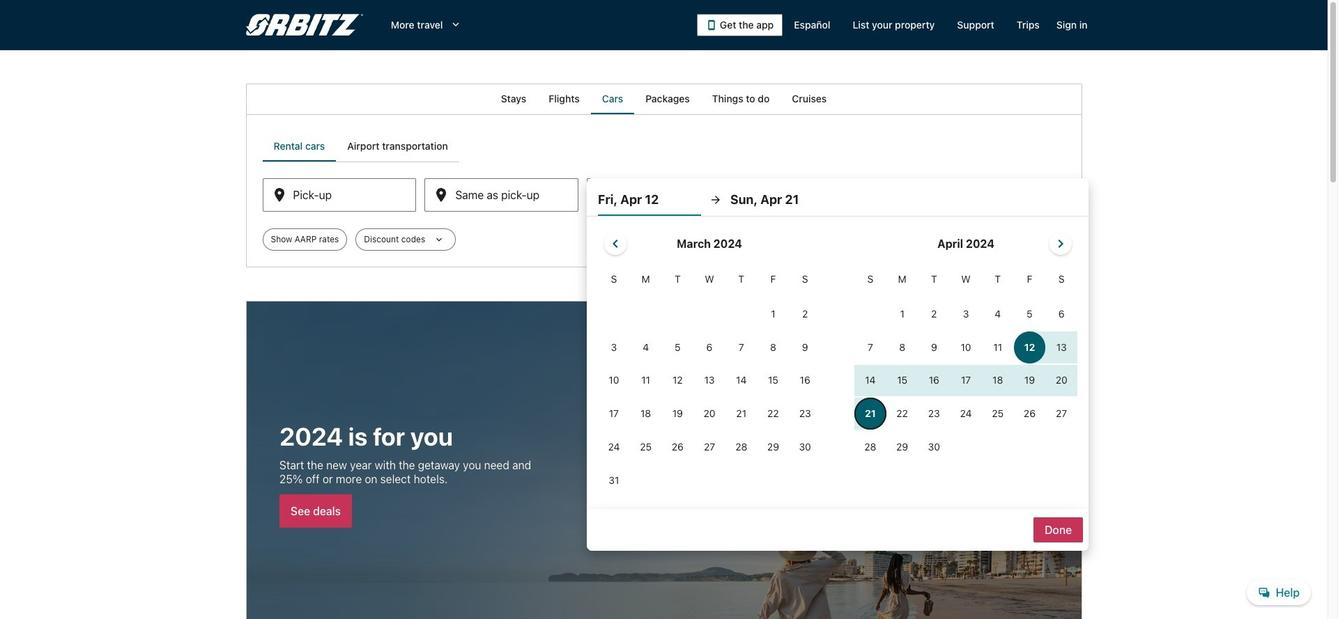 Task type: describe. For each thing, give the bounding box(es) containing it.
april 2024 element
[[855, 272, 1078, 465]]

march 2024 element
[[598, 272, 821, 498]]

directional image
[[710, 194, 722, 206]]

orbitz logo image
[[246, 14, 363, 36]]

next month image
[[1053, 236, 1069, 252]]

1 vertical spatial tab list
[[263, 131, 459, 162]]

download the app button image
[[706, 20, 717, 31]]



Task type: vqa. For each thing, say whether or not it's contained in the screenshot.
the April 2024 element
yes



Task type: locate. For each thing, give the bounding box(es) containing it.
main content
[[0, 84, 1328, 620]]

previous month image
[[607, 236, 624, 252]]

0 vertical spatial tab list
[[246, 84, 1083, 114]]

tab list
[[246, 84, 1083, 114], [263, 131, 459, 162]]

travel sale activities deals image
[[246, 301, 1083, 620]]

application
[[598, 227, 1078, 498]]



